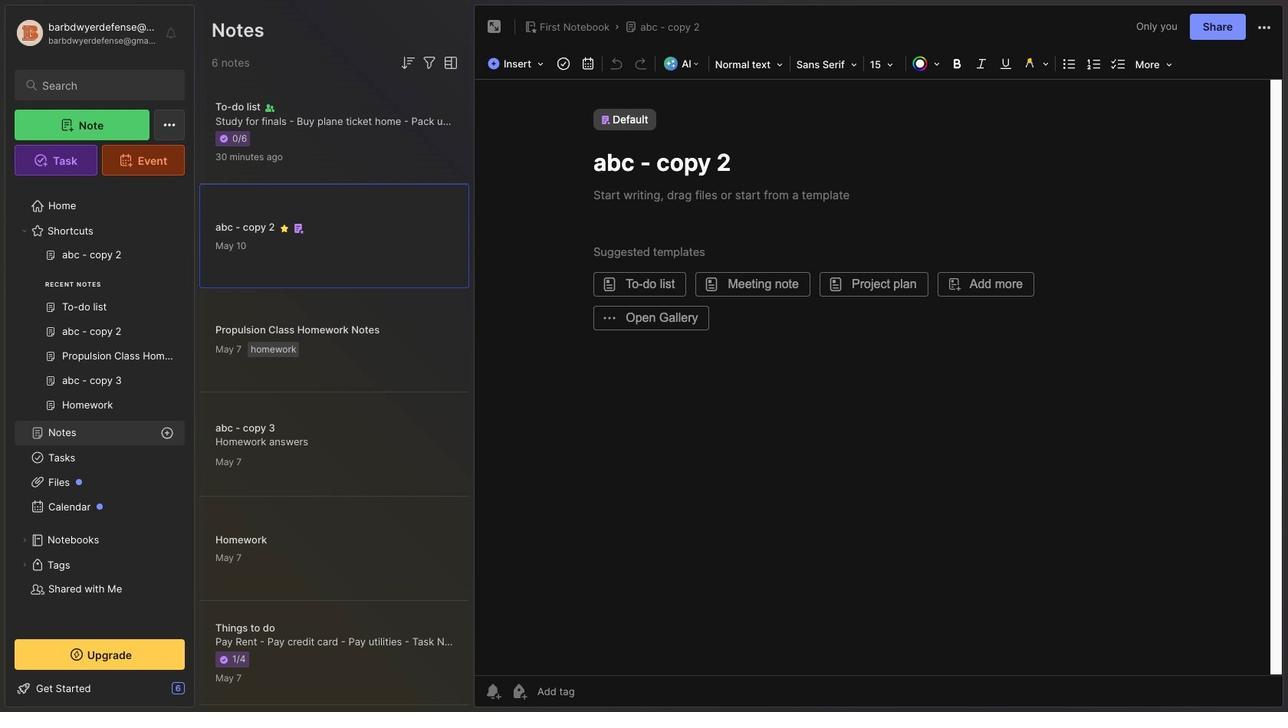 Task type: vqa. For each thing, say whether or not it's contained in the screenshot.
Close icon
no



Task type: describe. For each thing, give the bounding box(es) containing it.
More field
[[1131, 54, 1177, 75]]

more actions image
[[1256, 18, 1274, 37]]

note window element
[[474, 5, 1284, 712]]

main element
[[0, 0, 199, 713]]

Heading level field
[[711, 54, 788, 75]]

none search field inside main element
[[42, 76, 171, 94]]

bold image
[[946, 53, 968, 74]]

Add tag field
[[536, 685, 652, 699]]

Search text field
[[42, 78, 171, 93]]

task image
[[553, 53, 575, 74]]

View options field
[[439, 54, 460, 72]]

Insert field
[[484, 53, 552, 74]]

click to collapse image
[[194, 684, 205, 703]]

More actions field
[[1256, 17, 1274, 37]]

add filters image
[[420, 54, 439, 72]]

expand note image
[[486, 18, 504, 36]]

expand notebooks image
[[20, 536, 29, 545]]



Task type: locate. For each thing, give the bounding box(es) containing it.
Highlight field
[[1018, 53, 1054, 74]]

tree inside main element
[[5, 185, 194, 645]]

bulleted list image
[[1059, 53, 1081, 74]]

underline image
[[995, 53, 1017, 74]]

add a reminder image
[[484, 683, 502, 701]]

calendar event image
[[578, 53, 599, 74]]

Font color field
[[908, 53, 945, 74]]

tree
[[5, 185, 194, 645]]

Note Editor text field
[[475, 79, 1283, 676]]

Font family field
[[792, 54, 862, 75]]

expand tags image
[[20, 561, 29, 570]]

group
[[15, 243, 185, 427]]

Account field
[[15, 18, 156, 48]]

Add filters field
[[420, 54, 439, 72]]

None search field
[[42, 76, 171, 94]]

Sort options field
[[399, 54, 417, 72]]

checklist image
[[1108, 53, 1130, 74]]

Font size field
[[866, 54, 904, 75]]

group inside tree
[[15, 243, 185, 427]]

Help and Learning task checklist field
[[5, 677, 194, 701]]

add tag image
[[510, 683, 529, 701]]

numbered list image
[[1084, 53, 1105, 74]]

italic image
[[971, 53, 992, 74]]



